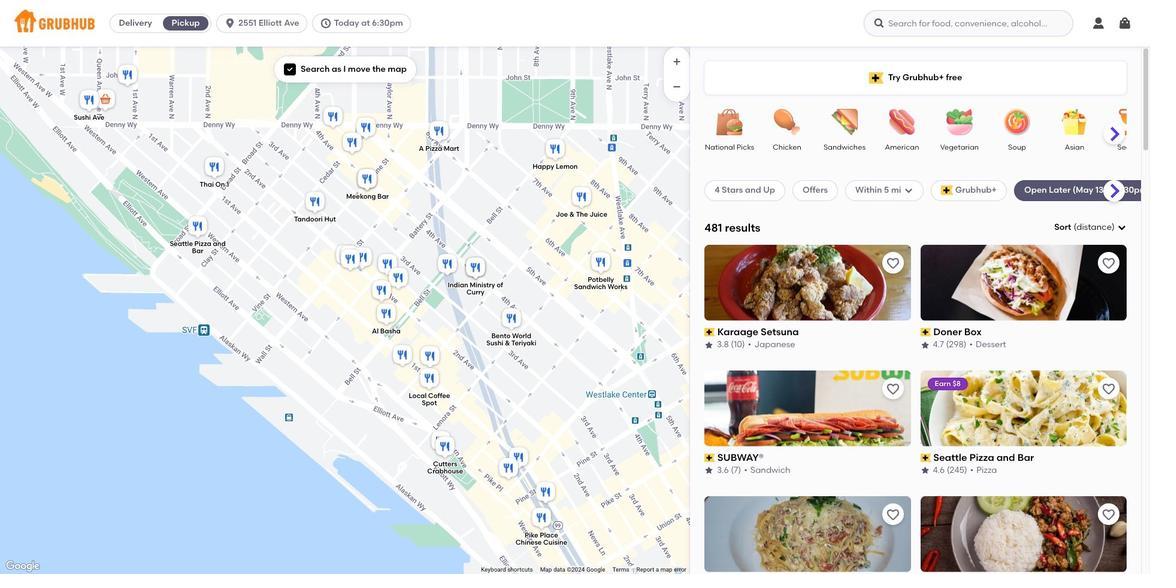 Task type: describe. For each thing, give the bounding box(es) containing it.
bangrak market image
[[370, 278, 394, 305]]

star icon image for 1st subscription pass icon from the top of the page
[[921, 341, 930, 350]]

kanak indian cuisine image
[[464, 256, 488, 282]]

seattle pizza and bar image
[[186, 214, 210, 241]]

star icon image for subscription pass image for 'karaage setsuna  logo'
[[705, 341, 714, 350]]

genghis khan restaurant image
[[497, 456, 521, 483]]

la vita e bella image
[[351, 245, 375, 272]]

taco del mar (1st ave.) image
[[418, 344, 442, 371]]

plaza garibaldi image
[[116, 63, 140, 89]]

asian image
[[1054, 109, 1096, 135]]

joe & the juice image
[[570, 185, 594, 211]]

plus icon image
[[671, 56, 683, 68]]

al basha image
[[375, 302, 399, 328]]

tandoori hut image
[[303, 190, 327, 216]]

seafood image
[[1112, 109, 1151, 135]]

bambinos pizzeria image
[[340, 130, 364, 157]]

a pizza mart image
[[427, 119, 451, 145]]

sandwiches image
[[824, 109, 866, 135]]

soup image
[[997, 109, 1039, 135]]

map region
[[0, 47, 690, 575]]

subscription pass image for 'karaage setsuna  logo'
[[705, 328, 715, 337]]

golden singha image
[[354, 115, 378, 142]]

Search for food, convenience, alcohol... search field
[[864, 10, 1074, 37]]

chiho bistro image
[[376, 252, 400, 278]]

karaage setsuna image
[[334, 243, 358, 269]]

pike place chinese cuisine image
[[530, 506, 554, 532]]

minus icon image
[[671, 81, 683, 93]]



Task type: locate. For each thing, give the bounding box(es) containing it.
subway® logo image
[[705, 371, 911, 447]]

0 horizontal spatial grubhub plus flag logo image
[[869, 72, 884, 84]]

svg image
[[320, 17, 332, 29], [874, 17, 886, 29], [286, 66, 294, 73], [904, 186, 914, 196]]

ohana belltown image
[[391, 343, 415, 369]]

main navigation navigation
[[0, 0, 1151, 47]]

happy lemon image
[[544, 137, 568, 163]]

star icon image for 2nd subscription pass icon
[[921, 467, 930, 476]]

1 subscription pass image from the top
[[921, 328, 931, 337]]

grubhub plus flag logo image
[[869, 72, 884, 84], [941, 186, 953, 196]]

vegetarian image
[[939, 109, 981, 135]]

doner box image
[[339, 247, 363, 274]]

1 vertical spatial subscription pass image
[[705, 454, 715, 463]]

kastoori grill image
[[507, 446, 531, 472]]

1 vertical spatial subscription pass image
[[921, 454, 931, 463]]

subscription pass image for subway® logo
[[705, 454, 715, 463]]

subscription pass image
[[921, 328, 931, 337], [921, 454, 931, 463]]

0 vertical spatial subscription pass image
[[921, 328, 931, 337]]

0 vertical spatial grubhub plus flag logo image
[[869, 72, 884, 84]]

jacksons image
[[93, 87, 117, 114]]

subscription pass image
[[705, 328, 715, 337], [705, 454, 715, 463]]

1 subscription pass image from the top
[[705, 328, 715, 337]]

thai on 1 image
[[203, 155, 227, 181]]

national picks image
[[709, 109, 751, 135]]

rocco's image
[[387, 266, 411, 292]]

sugo hand roll bar image
[[429, 429, 453, 456]]

subway® image
[[338, 244, 362, 270]]

0 vertical spatial subscription pass image
[[705, 328, 715, 337]]

star icon image
[[705, 341, 714, 350], [921, 341, 930, 350], [705, 467, 714, 476], [921, 467, 930, 476]]

miss cafe image
[[534, 480, 558, 507]]

bento world sushi & teriyaki image
[[500, 307, 524, 333]]

american image
[[882, 109, 924, 135]]

1 horizontal spatial grubhub plus flag logo image
[[941, 186, 953, 196]]

None field
[[1055, 222, 1127, 234]]

2 subscription pass image from the top
[[921, 454, 931, 463]]

chicken image
[[767, 109, 808, 135]]

local coffee spot image
[[418, 366, 442, 393]]

svg image
[[1092, 16, 1106, 31], [1118, 16, 1133, 31], [224, 17, 236, 29], [1118, 223, 1127, 233]]

meekong bar image
[[355, 167, 379, 193], [355, 167, 379, 193]]

google image
[[3, 559, 43, 575]]

spiceup szechuan cuisine image
[[436, 252, 460, 278]]

star icon image for subscription pass image corresponding to subway® logo
[[705, 467, 714, 476]]

2 subscription pass image from the top
[[705, 454, 715, 463]]

sushi ave image
[[77, 88, 101, 114]]

karaage setsuna  logo image
[[705, 245, 911, 321]]

mantra restaurant & bar image
[[321, 105, 345, 131]]

la vita e bella logo image
[[705, 497, 911, 573]]

indian ministry of curry image
[[464, 256, 488, 282]]

cutters crabhouse image
[[433, 435, 457, 461]]

1 vertical spatial grubhub plus flag logo image
[[941, 186, 953, 196]]

potbelly sandwich works image
[[589, 250, 613, 277]]



Task type: vqa. For each thing, say whether or not it's contained in the screenshot.
the kinds at the top right
no



